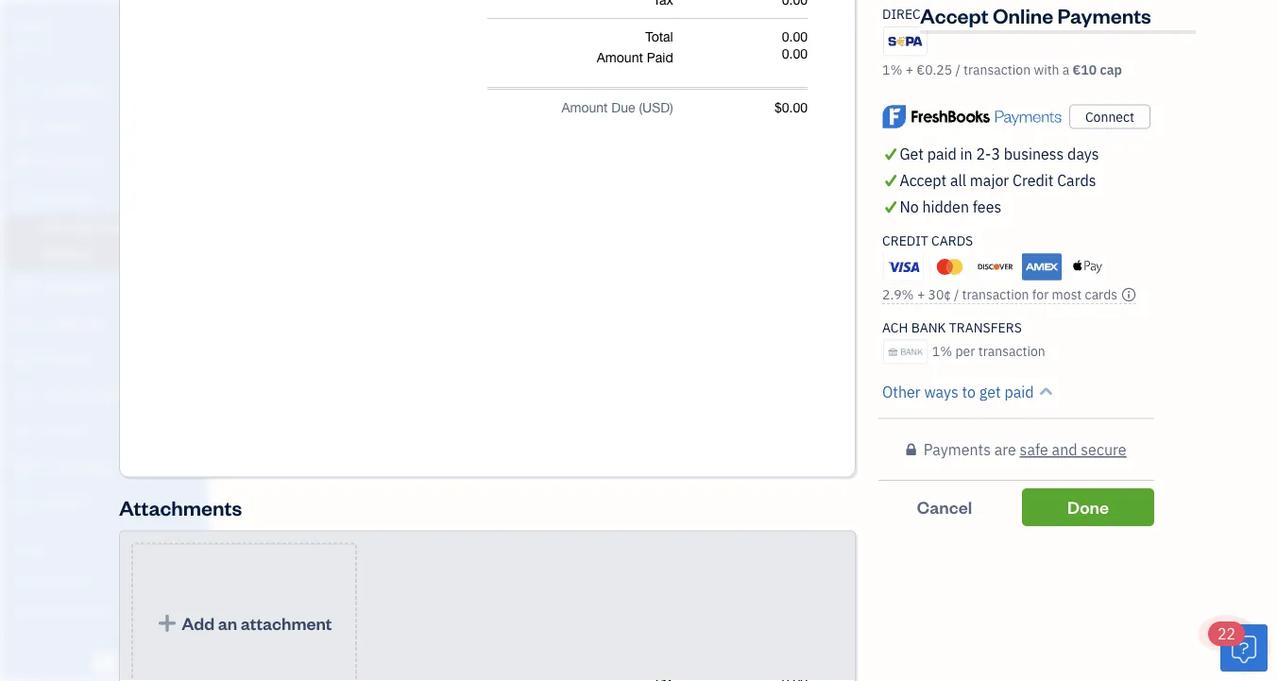 Task type: locate. For each thing, give the bounding box(es) containing it.
1 vertical spatial 0.00
[[782, 46, 808, 62]]

transaction left the with
[[964, 61, 1031, 79]]

1 vertical spatial bank image
[[884, 340, 928, 365]]

0 vertical spatial 0.00
[[782, 29, 808, 45]]

get paid in 2-3 business days
[[900, 144, 1100, 164]]

0 vertical spatial check image
[[883, 143, 900, 166]]

1 horizontal spatial paid
[[1005, 382, 1034, 402]]

3 check image from the top
[[883, 196, 900, 218]]

timer image
[[12, 387, 35, 405]]

payments are safe and secure
[[924, 440, 1127, 460]]

0 vertical spatial +
[[906, 61, 914, 79]]

/ for €0.25
[[956, 61, 961, 79]]

cancel button
[[879, 489, 1011, 527]]

check image
[[883, 143, 900, 166], [883, 169, 900, 192], [883, 196, 900, 218]]

for
[[1033, 286, 1049, 303]]

2-
[[977, 144, 992, 164]]

done
[[1068, 497, 1109, 519]]

accept up €0.25
[[920, 1, 989, 28]]

1% left €0.25
[[883, 61, 903, 79]]

with
[[1034, 61, 1060, 79]]

/ for 30¢
[[954, 286, 959, 303]]

attachment
[[241, 613, 332, 635]]

hidden
[[923, 197, 970, 217]]

1% left per
[[933, 343, 953, 360]]

add
[[182, 613, 215, 635]]

payments up cap on the right top
[[1058, 1, 1152, 28]]

1 vertical spatial payments
[[924, 440, 991, 460]]

bank image down ach
[[884, 340, 928, 365]]

connect
[[1086, 108, 1135, 126]]

to
[[963, 382, 976, 402]]

mastercard image
[[930, 254, 970, 281]]

ways
[[925, 382, 959, 402]]

team members image
[[14, 573, 202, 588]]

freshbooks payments image
[[883, 103, 1062, 131]]

0 vertical spatial accept
[[920, 1, 989, 28]]

1 horizontal spatial payments
[[1058, 1, 1152, 28]]

+ for 1%
[[906, 61, 914, 79]]

bank image
[[884, 27, 928, 57], [884, 340, 928, 365]]

amount left due
[[562, 100, 608, 116]]

transaction down transfers
[[979, 343, 1046, 360]]

no
[[900, 197, 919, 217]]

most
[[1052, 286, 1082, 303]]

get
[[900, 144, 924, 164]]

cards
[[1058, 171, 1097, 191]]

paid left in
[[928, 144, 957, 164]]

attachments
[[119, 495, 242, 522]]

american express image
[[1022, 254, 1062, 281]]

+ left "30¢"
[[917, 286, 925, 303]]

1 vertical spatial paid
[[1005, 382, 1034, 402]]

amount left paid
[[597, 50, 643, 66]]

1 vertical spatial amount
[[562, 100, 608, 116]]

1 vertical spatial check image
[[883, 169, 900, 192]]

0 vertical spatial amount
[[597, 50, 643, 66]]

1 vertical spatial /
[[954, 286, 959, 303]]

cards
[[1085, 286, 1118, 303]]

2 0.00 from the top
[[782, 46, 808, 62]]

3
[[992, 144, 1001, 164]]

expense image
[[12, 315, 35, 334]]

ach
[[883, 319, 908, 336]]

1 horizontal spatial +
[[917, 286, 925, 303]]

1% per transaction
[[933, 343, 1046, 360]]

0 vertical spatial /
[[956, 61, 961, 79]]

2.9%
[[883, 286, 914, 303]]

+ left €0.25
[[906, 61, 914, 79]]

0 vertical spatial transaction
[[964, 61, 1031, 79]]

online
[[993, 1, 1054, 28]]

credit
[[883, 232, 929, 250]]

1 vertical spatial accept
[[900, 171, 947, 191]]

2 check image from the top
[[883, 169, 900, 192]]

22
[[1218, 624, 1236, 644]]

0 horizontal spatial +
[[906, 61, 914, 79]]

invoice image
[[12, 190, 35, 209]]

lock image
[[907, 439, 916, 462]]

accept down get
[[900, 171, 947, 191]]

/
[[956, 61, 961, 79], [954, 286, 959, 303]]

paid
[[928, 144, 957, 164], [1005, 382, 1034, 402]]

fees
[[973, 197, 1002, 217]]

amount
[[597, 50, 643, 66], [562, 100, 608, 116]]

1 check image from the top
[[883, 143, 900, 166]]

accept
[[920, 1, 989, 28], [900, 171, 947, 191]]

add an attachment button
[[131, 543, 357, 681]]

0 vertical spatial payments
[[1058, 1, 1152, 28]]

2 vertical spatial check image
[[883, 196, 900, 218]]

direct
[[883, 6, 929, 23]]

debit
[[932, 6, 970, 23]]

+ for 2.9%
[[917, 286, 925, 303]]

total
[[646, 29, 674, 45]]

1 vertical spatial 1%
[[933, 343, 953, 360]]

due
[[612, 100, 636, 116]]

report image
[[12, 494, 35, 513]]

0 vertical spatial 1%
[[883, 61, 903, 79]]

30¢
[[929, 286, 951, 303]]

1 bank image from the top
[[884, 27, 928, 57]]

business
[[1004, 144, 1064, 164]]

2 vertical spatial transaction
[[979, 343, 1046, 360]]

paid left chevronup image
[[1005, 382, 1034, 402]]

0.00
[[782, 29, 808, 45], [782, 46, 808, 62]]

freshbooks image
[[89, 651, 119, 674]]

info image
[[1122, 287, 1137, 302]]

transaction down discover icon
[[963, 286, 1030, 303]]

payments right lock icon
[[924, 440, 991, 460]]

payment image
[[12, 279, 35, 298]]

bank image down direct
[[884, 27, 928, 57]]

1% for 1% + €0.25 / transaction with a €10 cap
[[883, 61, 903, 79]]

/ right €0.25
[[956, 61, 961, 79]]

1 horizontal spatial 1%
[[933, 343, 953, 360]]

0 horizontal spatial paid
[[928, 144, 957, 164]]

check image for no
[[883, 196, 900, 218]]

amount due ( usd )
[[562, 100, 674, 116]]

in
[[961, 144, 973, 164]]

0 horizontal spatial 1%
[[883, 61, 903, 79]]

+
[[906, 61, 914, 79], [917, 286, 925, 303]]

1 vertical spatial transaction
[[963, 286, 1030, 303]]

1%
[[883, 61, 903, 79], [933, 343, 953, 360]]

payments
[[1058, 1, 1152, 28], [924, 440, 991, 460]]

0 vertical spatial bank image
[[884, 27, 928, 57]]

0 vertical spatial paid
[[928, 144, 957, 164]]

client image
[[12, 118, 35, 137]]

1 vertical spatial +
[[917, 286, 925, 303]]

amount inside 'total amount paid'
[[597, 50, 643, 66]]

transaction
[[964, 61, 1031, 79], [963, 286, 1030, 303], [979, 343, 1046, 360]]

/ right "30¢"
[[954, 286, 959, 303]]

accept for accept all major credit cards
[[900, 171, 947, 191]]



Task type: vqa. For each thing, say whether or not it's contained in the screenshot.
timer Icon
yes



Task type: describe. For each thing, give the bounding box(es) containing it.
€10
[[1073, 61, 1097, 79]]

items and services image
[[14, 603, 202, 618]]

visa image
[[884, 253, 924, 281]]

are
[[995, 440, 1017, 460]]

an
[[218, 613, 237, 635]]

done button
[[1022, 489, 1155, 527]]

bank
[[912, 319, 946, 336]]

usd
[[643, 100, 670, 116]]

estimate image
[[12, 154, 35, 173]]

and
[[1052, 440, 1078, 460]]

safe
[[1020, 440, 1049, 460]]

1 0.00 from the top
[[782, 29, 808, 45]]

other ways to get paid link
[[883, 381, 1055, 404]]

2 bank image from the top
[[884, 340, 928, 365]]

connect button
[[1070, 105, 1151, 130]]

a
[[1063, 61, 1070, 79]]

no hidden fees
[[900, 197, 1002, 217]]

transaction for with
[[964, 61, 1031, 79]]

ach bank transfers
[[883, 319, 1022, 336]]

major
[[970, 171, 1009, 191]]

total amount paid
[[597, 29, 674, 66]]

accept all major credit cards
[[900, 171, 1097, 191]]

1% for 1% per transaction
[[933, 343, 953, 360]]

direct debit
[[883, 6, 970, 23]]

chevronup image
[[1038, 381, 1055, 404]]

apple pay image
[[1068, 254, 1109, 281]]

credit cards
[[883, 232, 974, 250]]

apple
[[15, 17, 56, 36]]

safe and secure link
[[1020, 440, 1127, 460]]

chart image
[[12, 458, 35, 477]]

accept online payments
[[920, 1, 1152, 28]]

0.00 0.00
[[782, 29, 808, 62]]

other
[[883, 382, 921, 402]]

money image
[[12, 422, 35, 441]]

plus image
[[156, 614, 178, 633]]

apps image
[[14, 542, 202, 558]]

main element
[[0, 0, 255, 681]]

bank connections image
[[14, 633, 202, 648]]

paid
[[647, 50, 674, 66]]

days
[[1068, 144, 1100, 164]]

resource center badge image
[[1221, 625, 1268, 672]]

transaction for for
[[963, 286, 1030, 303]]

)
[[670, 100, 674, 116]]

get
[[980, 382, 1001, 402]]

check image for accept
[[883, 169, 900, 192]]

accept for accept online payments
[[920, 1, 989, 28]]

owner
[[15, 38, 50, 53]]

$0.00
[[775, 100, 808, 116]]

2.9% + 30¢ / transaction for most cards
[[883, 286, 1118, 303]]

all
[[951, 171, 967, 191]]

cap
[[1100, 61, 1123, 79]]

transfers
[[949, 319, 1022, 336]]

dashboard image
[[12, 82, 35, 101]]

(
[[639, 100, 643, 116]]

1% + €0.25 / transaction with a €10 cap
[[883, 61, 1123, 79]]

0 horizontal spatial payments
[[924, 440, 991, 460]]

22 button
[[1209, 622, 1268, 672]]

cancel
[[917, 497, 973, 519]]

check image for get
[[883, 143, 900, 166]]

add an attachment
[[182, 613, 332, 635]]

discover image
[[976, 254, 1016, 281]]

€0.25
[[917, 61, 953, 79]]

project image
[[12, 351, 35, 369]]

credit
[[1013, 171, 1054, 191]]

cards
[[932, 232, 974, 250]]

secure
[[1081, 440, 1127, 460]]

apple owner
[[15, 17, 56, 53]]

other ways to get paid
[[883, 382, 1034, 402]]

per
[[956, 343, 976, 360]]



